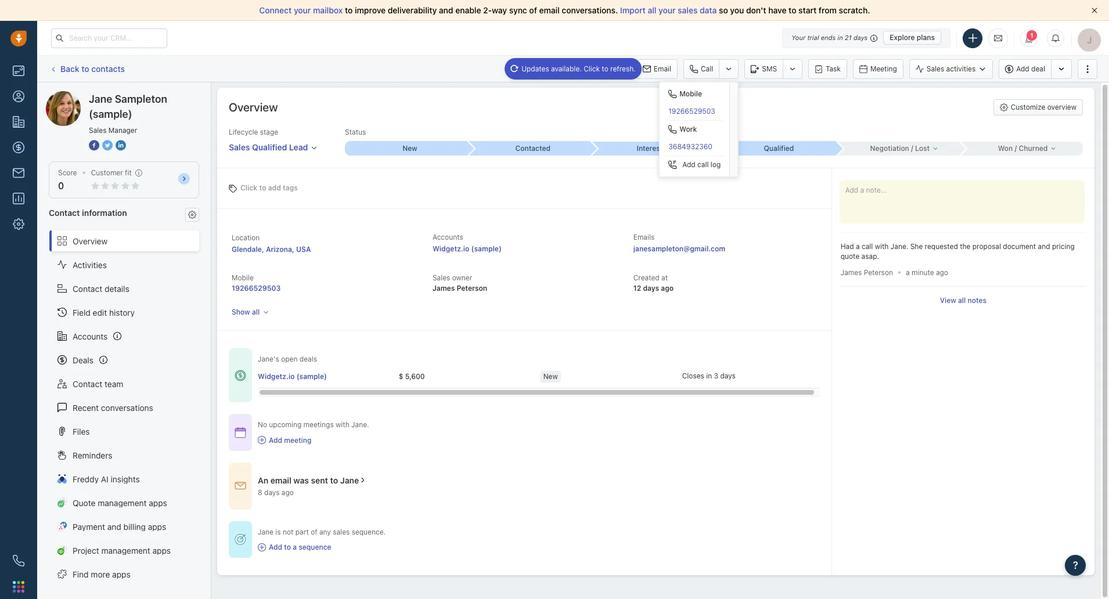 Task type: describe. For each thing, give the bounding box(es) containing it.
/ for lost
[[911, 144, 913, 153]]

linkedin circled image
[[116, 139, 126, 152]]

0 horizontal spatial 19266529503
[[232, 284, 281, 293]]

qualified inside sales qualified lead link
[[252, 142, 287, 152]]

work
[[680, 125, 697, 134]]

conversations.
[[562, 5, 618, 15]]

to left the add
[[259, 183, 266, 192]]

negotiation
[[870, 144, 909, 153]]

document
[[1003, 242, 1036, 251]]

jane. for call
[[891, 242, 909, 251]]

field edit history
[[73, 308, 135, 317]]

fit
[[125, 168, 132, 177]]

email button
[[636, 59, 678, 79]]

$ 5,600
[[399, 372, 425, 381]]

glendale, arizona, usa link
[[232, 245, 311, 254]]

james inside sales owner james peterson
[[433, 284, 455, 293]]

container_wx8msf4aqz5i3rn1 image left "is"
[[235, 534, 246, 546]]

tags
[[283, 183, 298, 192]]

0 vertical spatial 19266529503
[[669, 107, 715, 116]]

call inside had a call with jane. she requested the proposal document and pricing quote asap.
[[862, 242, 873, 251]]

peterson inside sales owner james peterson
[[457, 284, 487, 293]]

updates available. click to refresh.
[[522, 64, 636, 73]]

start
[[799, 5, 817, 15]]

contact for contact details
[[73, 284, 102, 294]]

1 horizontal spatial 19266529503 link
[[660, 103, 730, 120]]

connect your mailbox link
[[259, 5, 345, 15]]

meetings
[[304, 421, 334, 429]]

widgetz.io (sample)
[[258, 372, 327, 381]]

from
[[819, 5, 837, 15]]

view all notes link
[[940, 296, 987, 306]]

jane sampleton (sample)
[[69, 91, 164, 100]]

0 vertical spatial email
[[539, 5, 560, 15]]

churned
[[1019, 144, 1048, 153]]

0 vertical spatial in
[[838, 34, 843, 41]]

any
[[319, 528, 331, 536]]

jane. for meetings
[[351, 421, 369, 429]]

add
[[268, 183, 281, 192]]

had
[[841, 242, 854, 251]]

0 vertical spatial overview
[[229, 100, 278, 114]]

0 vertical spatial widgetz.io (sample) link
[[433, 245, 502, 253]]

mobile for mobile 19266529503
[[232, 274, 254, 282]]

jane's open deals
[[258, 355, 317, 364]]

activities
[[73, 260, 107, 270]]

sales for sales activities
[[927, 64, 944, 73]]

negotiation / lost button
[[837, 142, 960, 155]]

no
[[258, 421, 267, 429]]

2 vertical spatial and
[[107, 522, 121, 532]]

data
[[700, 5, 717, 15]]

deals
[[300, 355, 317, 364]]

5,600
[[405, 372, 425, 381]]

sync
[[509, 5, 527, 15]]

import all your sales data link
[[620, 5, 719, 15]]

sampleton for jane sampleton (sample)
[[89, 91, 129, 100]]

management for quote
[[98, 498, 147, 508]]

your trial ends in 21 days
[[792, 34, 868, 41]]

status
[[345, 128, 366, 136]]

score 0
[[58, 168, 77, 191]]

score
[[58, 168, 77, 177]]

add deal
[[1017, 64, 1045, 73]]

add for add deal
[[1017, 64, 1030, 73]]

had a call with jane. she requested the proposal document and pricing quote asap.
[[841, 242, 1075, 261]]

Search your CRM... text field
[[51, 28, 167, 48]]

explore plans
[[890, 33, 935, 42]]

jane is not part of any sales sequence.
[[258, 528, 386, 536]]

closes in 3 days
[[682, 372, 736, 380]]

edit
[[93, 308, 107, 317]]

don't
[[746, 5, 766, 15]]

import
[[620, 5, 646, 15]]

0 horizontal spatial new
[[403, 144, 417, 153]]

1 vertical spatial email
[[271, 475, 291, 485]]

minute
[[912, 268, 934, 277]]

contacted link
[[468, 141, 591, 156]]

updates available. click to refresh. link
[[505, 58, 642, 79]]

container_wx8msf4aqz5i3rn1 image left no
[[235, 427, 246, 438]]

sampleton for jane sampleton (sample) sales manager
[[115, 93, 167, 105]]

add meeting link
[[258, 435, 369, 445]]

sms button
[[745, 59, 783, 79]]

widgetz.io inside row
[[258, 372, 295, 381]]

connect
[[259, 5, 292, 15]]

improve
[[355, 5, 386, 15]]

new inside row
[[543, 372, 558, 381]]

contact for contact team
[[73, 379, 102, 389]]

and inside had a call with jane. she requested the proposal document and pricing quote asap.
[[1038, 242, 1050, 251]]

days right 21
[[854, 34, 868, 41]]

call link
[[684, 59, 719, 79]]

customer
[[91, 168, 123, 177]]

accounts widgetz.io (sample)
[[433, 233, 502, 253]]

mobile for mobile
[[680, 89, 702, 98]]

call button
[[684, 59, 719, 79]]

upcoming
[[269, 421, 302, 429]]

created at 12 days ago
[[634, 274, 674, 293]]

location glendale, arizona, usa
[[232, 233, 311, 254]]

add to a sequence link
[[258, 542, 386, 552]]

customize overview button
[[994, 99, 1083, 116]]

more
[[91, 569, 110, 579]]

3684932360 link
[[660, 138, 730, 155]]

task button
[[808, 59, 847, 79]]

won / churned link
[[960, 142, 1083, 155]]

widgetz.io (sample) link inside row
[[258, 372, 327, 381]]

jane right sent
[[340, 475, 359, 485]]

accounts for accounts
[[73, 331, 108, 341]]

add meeting
[[269, 436, 312, 445]]

jane for jane sampleton (sample) sales manager
[[89, 93, 112, 105]]

sent
[[311, 475, 328, 485]]

sequence.
[[352, 528, 386, 536]]

overview
[[1048, 103, 1077, 112]]

ago for 8 days ago
[[282, 488, 294, 497]]

quote management apps
[[73, 498, 167, 508]]

trial
[[807, 34, 819, 41]]

click inside 'link'
[[584, 64, 600, 73]]

21
[[845, 34, 852, 41]]

a inside had a call with jane. she requested the proposal document and pricing quote asap.
[[856, 242, 860, 251]]

add call log
[[683, 160, 721, 169]]

(sample) for jane sampleton (sample)
[[131, 91, 164, 100]]

container_wx8msf4aqz5i3rn1 image left widgetz.io (sample)
[[235, 370, 246, 381]]

customize overview
[[1011, 103, 1077, 112]]

0 horizontal spatial a
[[293, 543, 297, 552]]

container_wx8msf4aqz5i3rn1 image inside add to a sequence link
[[258, 543, 266, 551]]

pricing
[[1052, 242, 1075, 251]]

to right mailbox
[[345, 5, 353, 15]]

(sample) for accounts widgetz.io (sample)
[[471, 245, 502, 253]]

explore
[[890, 33, 915, 42]]

ago for a minute ago
[[936, 268, 948, 277]]

phone image
[[13, 555, 24, 567]]

close image
[[1092, 8, 1098, 13]]

1 your from the left
[[294, 5, 311, 15]]

with for meetings
[[336, 421, 349, 429]]

requested
[[925, 242, 958, 251]]

janesampleton@gmail.com link
[[634, 243, 725, 255]]

team
[[105, 379, 123, 389]]

usa
[[296, 245, 311, 254]]

days right 8
[[264, 488, 280, 497]]

accounts for accounts widgetz.io (sample)
[[433, 233, 463, 242]]

(sample) for jane sampleton (sample) sales manager
[[89, 108, 132, 120]]

jane's
[[258, 355, 279, 364]]

no upcoming meetings with jane.
[[258, 421, 369, 429]]



Task type: vqa. For each thing, say whether or not it's contained in the screenshot.
Jane Sampleton (sample) the Jane
yes



Task type: locate. For each thing, give the bounding box(es) containing it.
contact for contact information
[[49, 208, 80, 218]]

ago down at
[[661, 284, 674, 293]]

sales left data
[[678, 5, 698, 15]]

overview up lifecycle stage
[[229, 100, 278, 114]]

qualified
[[252, 142, 287, 152], [764, 144, 794, 153]]

back
[[60, 64, 79, 74]]

contacts
[[91, 64, 125, 74]]

all for view all notes
[[958, 296, 966, 305]]

sales up facebook circled image
[[89, 126, 107, 135]]

jane inside jane sampleton (sample) sales manager
[[89, 93, 112, 105]]

widgetz.io
[[433, 245, 469, 253], [258, 372, 295, 381]]

and left enable
[[439, 5, 453, 15]]

0 horizontal spatial and
[[107, 522, 121, 532]]

2 vertical spatial contact
[[73, 379, 102, 389]]

add inside button
[[1017, 64, 1030, 73]]

1 horizontal spatial with
[[875, 242, 889, 251]]

sampleton
[[89, 91, 129, 100], [115, 93, 167, 105]]

1 vertical spatial ago
[[661, 284, 674, 293]]

1 horizontal spatial 19266529503
[[669, 107, 715, 116]]

connect your mailbox to improve deliverability and enable 2-way sync of email conversations. import all your sales data so you don't have to start from scratch.
[[259, 5, 870, 15]]

sales for sales qualified lead
[[229, 142, 250, 152]]

0 vertical spatial new
[[403, 144, 417, 153]]

email up the 8 days ago
[[271, 475, 291, 485]]

0 horizontal spatial ago
[[282, 488, 294, 497]]

facebook circled image
[[89, 139, 99, 152]]

2 vertical spatial all
[[252, 308, 260, 317]]

quote
[[73, 498, 96, 508]]

0 vertical spatial accounts
[[433, 233, 463, 242]]

apps right billing at the left of page
[[148, 522, 166, 532]]

sales down the lifecycle
[[229, 142, 250, 152]]

add down "is"
[[269, 543, 282, 552]]

mobile
[[680, 89, 702, 98], [232, 274, 254, 282]]

contact up recent at the bottom of the page
[[73, 379, 102, 389]]

0 vertical spatial click
[[584, 64, 600, 73]]

jane down contacts
[[89, 93, 112, 105]]

0 horizontal spatial click
[[240, 183, 257, 192]]

days right 3
[[720, 372, 736, 380]]

1 horizontal spatial a
[[856, 242, 860, 251]]

0 vertical spatial call
[[698, 160, 709, 169]]

history
[[109, 308, 135, 317]]

all right view
[[958, 296, 966, 305]]

your
[[792, 34, 806, 41]]

find more apps
[[73, 569, 131, 579]]

0 horizontal spatial 19266529503 link
[[232, 284, 281, 293]]

won
[[998, 144, 1013, 153]]

created
[[634, 274, 660, 282]]

email right sync
[[539, 5, 560, 15]]

1 horizontal spatial new
[[543, 372, 558, 381]]

james down owner
[[433, 284, 455, 293]]

3684932360
[[669, 142, 713, 151]]

peterson down owner
[[457, 284, 487, 293]]

jane for jane is not part of any sales sequence.
[[258, 528, 274, 536]]

deals
[[73, 355, 94, 365]]

accounts inside the "accounts widgetz.io (sample)"
[[433, 233, 463, 242]]

add down upcoming
[[269, 436, 282, 445]]

1 horizontal spatial your
[[659, 5, 676, 15]]

1 vertical spatial in
[[706, 372, 712, 380]]

12
[[634, 284, 641, 293]]

19266529503 up work
[[669, 107, 715, 116]]

0 vertical spatial jane.
[[891, 242, 909, 251]]

click to add tags
[[240, 183, 298, 192]]

widgetz.io (sample) link down open at the left bottom of page
[[258, 372, 327, 381]]

0 vertical spatial james
[[841, 268, 862, 277]]

add for add to a sequence
[[269, 543, 282, 552]]

all right import
[[648, 5, 657, 15]]

in left 21
[[838, 34, 843, 41]]

0 vertical spatial contact
[[49, 208, 80, 218]]

a
[[856, 242, 860, 251], [906, 268, 910, 277], [293, 543, 297, 552]]

0 vertical spatial all
[[648, 5, 657, 15]]

1 horizontal spatial jane.
[[891, 242, 909, 251]]

days inside created at 12 days ago
[[643, 284, 659, 293]]

sales left activities
[[927, 64, 944, 73]]

0 horizontal spatial of
[[311, 528, 317, 536]]

with up "asap."
[[875, 242, 889, 251]]

location
[[232, 233, 260, 242]]

stage
[[260, 128, 278, 136]]

2 horizontal spatial a
[[906, 268, 910, 277]]

with
[[875, 242, 889, 251], [336, 421, 349, 429]]

1 horizontal spatial mobile
[[680, 89, 702, 98]]

(sample) down jane sampleton (sample)
[[89, 108, 132, 120]]

1 vertical spatial james
[[433, 284, 455, 293]]

2 vertical spatial ago
[[282, 488, 294, 497]]

2 / from the left
[[1015, 144, 1017, 153]]

/ for churned
[[1015, 144, 1017, 153]]

sms
[[762, 64, 777, 73]]

insights
[[111, 474, 140, 484]]

freddy ai insights
[[73, 474, 140, 484]]

view
[[940, 296, 956, 305]]

1 horizontal spatial qualified
[[764, 144, 794, 153]]

$
[[399, 372, 403, 381]]

1 vertical spatial contact
[[73, 284, 102, 294]]

0 vertical spatial mobile
[[680, 89, 702, 98]]

8
[[258, 488, 262, 497]]

2 horizontal spatial all
[[958, 296, 966, 305]]

jane. inside had a call with jane. she requested the proposal document and pricing quote asap.
[[891, 242, 909, 251]]

container_wx8msf4aqz5i3rn1 image
[[235, 370, 246, 381], [359, 476, 367, 484], [235, 534, 246, 546], [258, 543, 266, 551]]

ends
[[821, 34, 836, 41]]

1 vertical spatial 19266529503
[[232, 284, 281, 293]]

qualified inside qualified link
[[764, 144, 794, 153]]

apps right more
[[112, 569, 131, 579]]

container_wx8msf4aqz5i3rn1 image right sent
[[359, 476, 367, 484]]

1 vertical spatial overview
[[73, 236, 108, 246]]

send email image
[[994, 33, 1002, 43]]

with right meetings
[[336, 421, 349, 429]]

1 vertical spatial sales
[[333, 528, 350, 536]]

to right sent
[[330, 475, 338, 485]]

0 horizontal spatial in
[[706, 372, 712, 380]]

1 vertical spatial call
[[862, 242, 873, 251]]

container_wx8msf4aqz5i3rn1 image left 8
[[235, 480, 246, 492]]

peterson down "asap."
[[864, 268, 893, 277]]

apps for quote management apps
[[149, 498, 167, 508]]

billing
[[124, 522, 146, 532]]

0 horizontal spatial accounts
[[73, 331, 108, 341]]

0 horizontal spatial widgetz.io (sample) link
[[258, 372, 327, 381]]

jane. right meetings
[[351, 421, 369, 429]]

apps for project management apps
[[152, 546, 171, 556]]

container_wx8msf4aqz5i3rn1 image inside add meeting "link"
[[258, 436, 266, 444]]

janesampleton@gmail.com
[[634, 245, 725, 253]]

0 vertical spatial and
[[439, 5, 453, 15]]

management up payment and billing apps
[[98, 498, 147, 508]]

all right show
[[252, 308, 260, 317]]

0 horizontal spatial mobile
[[232, 274, 254, 282]]

back to contacts
[[60, 64, 125, 74]]

james down quote
[[841, 268, 862, 277]]

to inside 'link'
[[602, 64, 609, 73]]

0 vertical spatial of
[[529, 5, 537, 15]]

contact
[[49, 208, 80, 218], [73, 284, 102, 294], [73, 379, 102, 389]]

8 days ago
[[258, 488, 294, 497]]

jane down back
[[69, 91, 87, 100]]

a down not
[[293, 543, 297, 552]]

apps for find more apps
[[112, 569, 131, 579]]

to left 'refresh.'
[[602, 64, 609, 73]]

0 horizontal spatial peterson
[[457, 284, 487, 293]]

1 horizontal spatial widgetz.io (sample) link
[[433, 245, 502, 253]]

mobile down glendale,
[[232, 274, 254, 282]]

accounts
[[433, 233, 463, 242], [73, 331, 108, 341]]

container_wx8msf4aqz5i3rn1 image
[[235, 427, 246, 438], [258, 436, 266, 444], [235, 480, 246, 492]]

sales for sales owner james peterson
[[433, 274, 450, 282]]

widgetz.io (sample) link up owner
[[433, 245, 502, 253]]

1 vertical spatial with
[[336, 421, 349, 429]]

widgetz.io up owner
[[433, 245, 469, 253]]

0 vertical spatial with
[[875, 242, 889, 251]]

0 horizontal spatial all
[[252, 308, 260, 317]]

ago right minute
[[936, 268, 948, 277]]

your right import
[[659, 5, 676, 15]]

1 vertical spatial management
[[101, 546, 150, 556]]

/
[[911, 144, 913, 153], [1015, 144, 1017, 153]]

2 horizontal spatial ago
[[936, 268, 948, 277]]

1 vertical spatial peterson
[[457, 284, 487, 293]]

click left the add
[[240, 183, 257, 192]]

management down payment and billing apps
[[101, 546, 150, 556]]

1 horizontal spatial and
[[439, 5, 453, 15]]

19266529503 up show all
[[232, 284, 281, 293]]

log
[[711, 160, 721, 169]]

1 vertical spatial a
[[906, 268, 910, 277]]

payment
[[73, 522, 105, 532]]

to left start
[[789, 5, 797, 15]]

all for show all
[[252, 308, 260, 317]]

show all
[[232, 308, 260, 317]]

add for add call log
[[683, 160, 696, 169]]

freshworks switcher image
[[13, 581, 24, 593]]

sales qualified lead link
[[229, 137, 318, 153]]

sales qualified lead
[[229, 142, 308, 152]]

(sample) inside row
[[297, 372, 327, 381]]

freddy
[[73, 474, 99, 484]]

your
[[294, 5, 311, 15], [659, 5, 676, 15]]

new link
[[345, 141, 468, 156]]

sales left owner
[[433, 274, 450, 282]]

19266529503 link up show all
[[232, 284, 281, 293]]

apps up payment and billing apps
[[149, 498, 167, 508]]

find
[[73, 569, 89, 579]]

19266529503 link up work
[[660, 103, 730, 120]]

project management apps
[[73, 546, 171, 556]]

1 vertical spatial accounts
[[73, 331, 108, 341]]

0 horizontal spatial james
[[433, 284, 455, 293]]

files
[[73, 427, 90, 436]]

available.
[[551, 64, 582, 73]]

jane for jane sampleton (sample)
[[69, 91, 87, 100]]

was
[[294, 475, 309, 485]]

(sample) up owner
[[471, 245, 502, 253]]

row
[[258, 365, 824, 389]]

1 horizontal spatial accounts
[[433, 233, 463, 242]]

1 horizontal spatial james
[[841, 268, 862, 277]]

sampleton up manager
[[115, 93, 167, 105]]

accounts up owner
[[433, 233, 463, 242]]

1 horizontal spatial sales
[[678, 5, 698, 15]]

container_wx8msf4aqz5i3rn1 image down no
[[258, 436, 266, 444]]

email
[[539, 5, 560, 15], [271, 475, 291, 485]]

overview up activities
[[73, 236, 108, 246]]

2 horizontal spatial and
[[1038, 242, 1050, 251]]

jane left "is"
[[258, 528, 274, 536]]

with for call
[[875, 242, 889, 251]]

days
[[854, 34, 868, 41], [643, 284, 659, 293], [720, 372, 736, 380], [264, 488, 280, 497]]

scratch.
[[839, 5, 870, 15]]

and left billing at the left of page
[[107, 522, 121, 532]]

1 vertical spatial 19266529503 link
[[232, 284, 281, 293]]

sampleton down contacts
[[89, 91, 129, 100]]

/ inside button
[[911, 144, 913, 153]]

0 horizontal spatial call
[[698, 160, 709, 169]]

not
[[283, 528, 294, 536]]

1 horizontal spatial of
[[529, 5, 537, 15]]

call left log
[[698, 160, 709, 169]]

a left minute
[[906, 268, 910, 277]]

(sample) down deals
[[297, 372, 327, 381]]

arizona,
[[266, 245, 294, 254]]

container_wx8msf4aqz5i3rn1 image left add to a sequence at the left of page
[[258, 543, 266, 551]]

1 horizontal spatial email
[[539, 5, 560, 15]]

0 vertical spatial management
[[98, 498, 147, 508]]

sales inside sales owner james peterson
[[433, 274, 450, 282]]

add inside "link"
[[269, 436, 282, 445]]

0 horizontal spatial sales
[[333, 528, 350, 536]]

1 horizontal spatial all
[[648, 5, 657, 15]]

/ left lost
[[911, 144, 913, 153]]

(sample) inside the "accounts widgetz.io (sample)"
[[471, 245, 502, 253]]

click right available.
[[584, 64, 600, 73]]

twitter circled image
[[102, 139, 113, 152]]

add for add meeting
[[269, 436, 282, 445]]

0 horizontal spatial with
[[336, 421, 349, 429]]

widgetz.io down jane's
[[258, 372, 295, 381]]

1 vertical spatial jane.
[[351, 421, 369, 429]]

updates
[[522, 64, 549, 73]]

(sample) up manager
[[131, 91, 164, 100]]

sales inside sales qualified lead link
[[229, 142, 250, 152]]

mng settings image
[[188, 211, 196, 219]]

notes
[[968, 296, 987, 305]]

0 horizontal spatial overview
[[73, 236, 108, 246]]

to right back
[[81, 64, 89, 74]]

/ inside "button"
[[1015, 144, 1017, 153]]

1 vertical spatial all
[[958, 296, 966, 305]]

ago down was
[[282, 488, 294, 497]]

0 vertical spatial widgetz.io
[[433, 245, 469, 253]]

1 / from the left
[[911, 144, 913, 153]]

jane.
[[891, 242, 909, 251], [351, 421, 369, 429]]

information
[[82, 208, 127, 218]]

proposal
[[973, 242, 1001, 251]]

negotiation / lost link
[[837, 142, 960, 155]]

(sample) inside jane sampleton (sample) sales manager
[[89, 108, 132, 120]]

and left pricing
[[1038, 242, 1050, 251]]

0 horizontal spatial widgetz.io
[[258, 372, 295, 381]]

negotiation / lost
[[870, 144, 930, 153]]

a right had
[[856, 242, 860, 251]]

with inside had a call with jane. she requested the proposal document and pricing quote asap.
[[875, 242, 889, 251]]

1 horizontal spatial widgetz.io
[[433, 245, 469, 253]]

0 horizontal spatial qualified
[[252, 142, 287, 152]]

0 vertical spatial sales
[[678, 5, 698, 15]]

sampleton inside jane sampleton (sample) sales manager
[[115, 93, 167, 105]]

add left 'deal'
[[1017, 64, 1030, 73]]

/ right the won
[[1015, 144, 1017, 153]]

interested button
[[591, 142, 714, 155]]

1 link
[[1020, 29, 1038, 47]]

project
[[73, 546, 99, 556]]

0 horizontal spatial jane.
[[351, 421, 369, 429]]

management for project
[[101, 546, 150, 556]]

1 vertical spatial of
[[311, 528, 317, 536]]

of left any
[[311, 528, 317, 536]]

task
[[826, 64, 841, 73]]

1 horizontal spatial overview
[[229, 100, 278, 114]]

in left 3
[[706, 372, 712, 380]]

your left mailbox
[[294, 5, 311, 15]]

0 vertical spatial 19266529503 link
[[660, 103, 730, 120]]

1 vertical spatial click
[[240, 183, 257, 192]]

you
[[730, 5, 744, 15]]

1 horizontal spatial peterson
[[864, 268, 893, 277]]

row containing closes in 3 days
[[258, 365, 824, 389]]

sales inside jane sampleton (sample) sales manager
[[89, 126, 107, 135]]

1 vertical spatial mobile
[[232, 274, 254, 282]]

contact down '0'
[[49, 208, 80, 218]]

accounts up deals
[[73, 331, 108, 341]]

to down not
[[284, 543, 291, 552]]

1 horizontal spatial /
[[1015, 144, 1017, 153]]

an email was sent to jane
[[258, 475, 359, 485]]

an
[[258, 475, 268, 485]]

apps down payment and billing apps
[[152, 546, 171, 556]]

call up "asap."
[[862, 242, 873, 251]]

sales right any
[[333, 528, 350, 536]]

ago inside created at 12 days ago
[[661, 284, 674, 293]]

2 your from the left
[[659, 5, 676, 15]]

show
[[232, 308, 250, 317]]

deliverability
[[388, 5, 437, 15]]

mobile down call button
[[680, 89, 702, 98]]

2 vertical spatial a
[[293, 543, 297, 552]]

widgetz.io inside the "accounts widgetz.io (sample)"
[[433, 245, 469, 253]]

contact team
[[73, 379, 123, 389]]

is
[[275, 528, 281, 536]]

in inside row
[[706, 372, 712, 380]]

phone element
[[7, 549, 30, 573]]

recent conversations
[[73, 403, 153, 413]]

0 vertical spatial peterson
[[864, 268, 893, 277]]

lost
[[915, 144, 930, 153]]

jane. left 'she'
[[891, 242, 909, 251]]

1 vertical spatial widgetz.io (sample) link
[[258, 372, 327, 381]]

of right sync
[[529, 5, 537, 15]]

1 vertical spatial new
[[543, 372, 558, 381]]

1 horizontal spatial call
[[862, 242, 873, 251]]

add down 3684932360
[[683, 160, 696, 169]]

days down the created
[[643, 284, 659, 293]]

1 horizontal spatial ago
[[661, 284, 674, 293]]

1 horizontal spatial click
[[584, 64, 600, 73]]

mobile inside mobile 19266529503
[[232, 274, 254, 282]]

won / churned button
[[960, 142, 1083, 155]]

conversations
[[101, 403, 153, 413]]

contact down activities
[[73, 284, 102, 294]]

0 horizontal spatial email
[[271, 475, 291, 485]]



